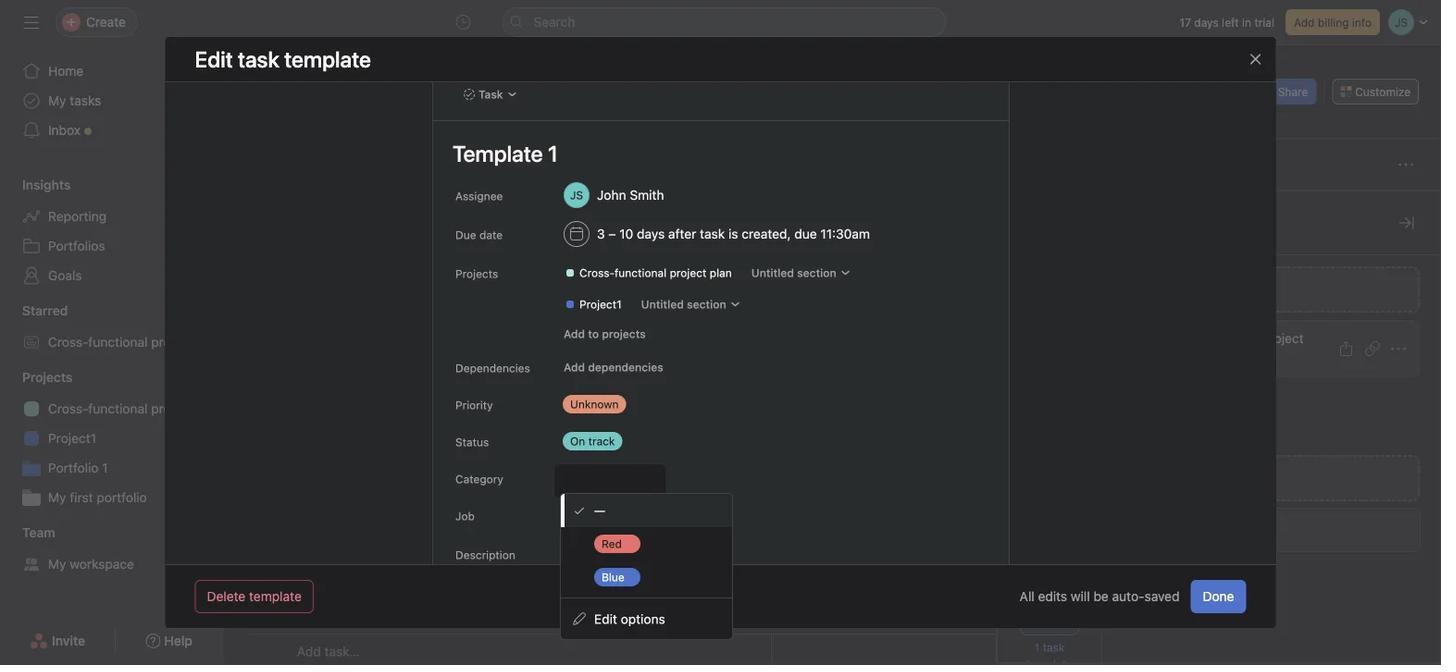 Task type: locate. For each thing, give the bounding box(es) containing it.
done right saved
[[1203, 589, 1235, 605]]

1 inside portfolio 1 link
[[102, 461, 108, 476]]

my first portfolio link
[[11, 483, 211, 513]]

untitled section down due
[[751, 267, 836, 280]]

template
[[249, 589, 302, 605], [1027, 658, 1073, 666]]

1 my from the top
[[48, 93, 66, 108]]

section down due
[[797, 267, 836, 280]]

0 vertical spatial untitled
[[751, 267, 794, 280]]

my inside projects element
[[48, 490, 66, 506]]

my
[[48, 93, 66, 108], [48, 490, 66, 506], [48, 557, 66, 572]]

0 vertical spatial priority
[[1000, 202, 1038, 215]]

projects button
[[0, 369, 73, 387]]

add up the unknown
[[563, 361, 585, 374]]

projects element containing projects
[[0, 361, 222, 517]]

add left 'billing' at top right
[[1295, 16, 1315, 29]]

dependencies
[[588, 361, 663, 374]]

cell for draft project brief cell on the bottom of the page
[[771, 363, 883, 397]]

add task… row
[[223, 548, 1442, 583], [223, 634, 1442, 666]]

files link
[[976, 114, 1019, 134]]

cross- inside cross-functional project plan
[[1159, 331, 1200, 346]]

0 horizontal spatial task
[[700, 226, 725, 242]]

project1 up the portfolio
[[48, 431, 96, 446]]

my down team
[[48, 557, 66, 572]]

untitled section button down due
[[743, 260, 860, 286]]

inbox link
[[11, 116, 211, 145]]

1 inside 1 button
[[461, 407, 466, 420]]

due date
[[455, 229, 502, 242]]

created,
[[742, 226, 791, 242]]

add task… button down delete template button
[[297, 642, 360, 663]]

add task… for 2nd add task… row from the bottom's add task… button
[[297, 558, 360, 574]]

cross-functional project plan link down goals link
[[11, 328, 222, 357]]

my first portfolio
[[48, 490, 147, 506]]

john smith
[[597, 188, 664, 203]]

1 cross-functional project plan link from the top
[[11, 328, 222, 357]]

0 horizontal spatial untitled section
[[641, 298, 726, 311]]

task down edits
[[1043, 642, 1065, 655]]

1 task… from the top
[[325, 558, 360, 574]]

projects element
[[535, 257, 1007, 321], [0, 361, 222, 517]]

add task…
[[297, 558, 360, 574], [297, 645, 360, 660]]

to
[[588, 328, 599, 341]]

1 vertical spatial projects element
[[0, 361, 222, 517]]

untitled up projects
[[641, 298, 684, 311]]

1 horizontal spatial template
[[1027, 658, 1073, 666]]

add inside "button"
[[1295, 16, 1315, 29]]

priority
[[1000, 202, 1038, 215], [455, 399, 493, 412]]

board link
[[425, 114, 476, 134]]

section for project1
[[687, 298, 726, 311]]

on track button
[[555, 429, 666, 455]]

add left to
[[563, 328, 585, 341]]

section
[[797, 267, 836, 280], [687, 298, 726, 311]]

1 vertical spatial section
[[687, 298, 726, 311]]

template down edits
[[1027, 658, 1073, 666]]

0 vertical spatial task
[[700, 226, 725, 242]]

done
[[1203, 589, 1235, 605], [275, 602, 311, 620]]

1 vertical spatial template
[[1027, 658, 1073, 666]]

due
[[455, 229, 476, 242]]

done right "collapse task list for this section" image
[[275, 602, 311, 620]]

days inside dropdown button
[[637, 226, 665, 242]]

task inside '1 task template'
[[1043, 642, 1065, 655]]

1 vertical spatial task
[[1043, 642, 1065, 655]]

first
[[70, 490, 93, 506]]

cell for share timeline with teammates cell
[[882, 430, 993, 464]]

share timeline with teammates cell
[[223, 430, 772, 464]]

days right 17
[[1195, 16, 1219, 29]]

date
[[479, 229, 502, 242]]

my inside teams element
[[48, 557, 66, 572]]

1 horizontal spatial priority
[[1000, 202, 1038, 215]]

add task… down delete template button
[[297, 645, 360, 660]]

project1 link
[[11, 424, 211, 454]]

2 add task… button from the top
[[297, 642, 360, 663]]

add
[[1295, 16, 1315, 29], [563, 328, 585, 341], [563, 361, 585, 374], [297, 558, 321, 574], [297, 645, 321, 660]]

saved
[[1145, 589, 1180, 605]]

my for my tasks
[[48, 93, 66, 108]]

untitled for cross-functional project plan
[[751, 267, 794, 280]]

1 for 1 task template
[[1035, 642, 1040, 655]]

section down 3 – 10 days after task is created, due 11:30am dropdown button
[[687, 298, 726, 311]]

0 horizontal spatial section
[[687, 298, 726, 311]]

add task… button up delete template
[[297, 556, 360, 576]]

task
[[700, 226, 725, 242], [1043, 642, 1065, 655]]

untitled section for cross-functional project plan
[[751, 267, 836, 280]]

my for my workspace
[[48, 557, 66, 572]]

0 horizontal spatial priority
[[455, 399, 493, 412]]

Schedule kickoff meeting text field
[[293, 404, 453, 423]]

1 task template
[[1027, 642, 1073, 666]]

will
[[1071, 589, 1091, 605]]

add task… button
[[297, 556, 360, 576], [297, 642, 360, 663]]

header to do tree grid
[[223, 363, 1442, 497]]

add task… up delete template
[[297, 558, 360, 574]]

copy form link image
[[1366, 342, 1381, 357]]

untitled down created,
[[751, 267, 794, 280]]

done button
[[1191, 581, 1247, 614], [275, 595, 311, 628]]

starred element
[[0, 294, 222, 361]]

None text field
[[561, 470, 575, 493]]

1 add task… from the top
[[297, 558, 360, 574]]

1
[[461, 407, 466, 420], [102, 461, 108, 476], [1034, 551, 1039, 564], [1035, 642, 1040, 655]]

project left share form "image"
[[1262, 331, 1305, 346]]

project
[[670, 267, 706, 280], [1262, 331, 1305, 346], [151, 335, 193, 350], [151, 401, 193, 417]]

template right delete
[[249, 589, 302, 605]]

project1 up add to projects button
[[579, 298, 622, 311]]

project down goals link
[[151, 335, 193, 350]]

delete template button
[[195, 581, 314, 614]]

1 horizontal spatial untitled
[[751, 267, 794, 280]]

0 vertical spatial section
[[797, 267, 836, 280]]

reporting
[[48, 209, 107, 224]]

hide sidebar image
[[24, 15, 39, 30]]

starred button
[[0, 302, 68, 320]]

1 horizontal spatial task
[[1043, 642, 1065, 655]]

0 vertical spatial untitled section
[[751, 267, 836, 280]]

days right "10"
[[637, 226, 665, 242]]

2 vertical spatial my
[[48, 557, 66, 572]]

None text field
[[301, 62, 552, 95]]

tasks
[[70, 93, 101, 108]]

0 horizontal spatial untitled
[[641, 298, 684, 311]]

cross-functional project plan button
[[1125, 320, 1421, 378]]

goals link
[[11, 261, 211, 291]]

portfolio
[[97, 490, 147, 506]]

1 button
[[457, 404, 484, 423]]

0 vertical spatial add task… button
[[297, 556, 360, 576]]

Share timeline with teammates text field
[[293, 438, 485, 456]]

1 horizontal spatial untitled section
[[751, 267, 836, 280]]

inbox
[[48, 123, 81, 138]]

share button
[[1255, 79, 1317, 105]]

1 left form
[[1034, 551, 1039, 564]]

edit
[[195, 46, 233, 72]]

john
[[597, 188, 626, 203]]

search list box
[[502, 7, 947, 37]]

add to starred image
[[587, 71, 602, 86]]

close details image
[[1400, 216, 1415, 231]]

project inside "starred" element
[[151, 335, 193, 350]]

portfolio 1 link
[[11, 454, 211, 483]]

task button
[[455, 81, 526, 107]]

1 horizontal spatial project1
[[579, 298, 622, 311]]

all
[[1020, 589, 1035, 605]]

my workspace link
[[11, 550, 211, 580]]

my inside 'global' element
[[48, 93, 66, 108]]

priority down draft project brief cell on the bottom of the page
[[455, 399, 493, 412]]

1 down "project1" link
[[102, 461, 108, 476]]

0 vertical spatial projects
[[455, 268, 498, 281]]

2 my from the top
[[48, 490, 66, 506]]

projects down due date in the left of the page
[[455, 268, 498, 281]]

1 vertical spatial add task… button
[[297, 642, 360, 663]]

done button right saved
[[1191, 581, 1247, 614]]

cross-functional project plan inside button
[[1159, 331, 1305, 367]]

days
[[1195, 16, 1219, 29], [637, 226, 665, 242]]

category
[[455, 473, 503, 486]]

home link
[[11, 56, 211, 86]]

add to projects
[[563, 328, 646, 341]]

0 vertical spatial add task…
[[297, 558, 360, 574]]

info
[[1353, 16, 1372, 29]]

cell
[[771, 363, 883, 397], [882, 363, 993, 397], [771, 396, 883, 431], [882, 396, 993, 431], [882, 430, 993, 464]]

untitled section button
[[743, 260, 860, 286], [633, 292, 749, 318]]

0 vertical spatial projects element
[[535, 257, 1007, 321]]

done button right "collapse task list for this section" image
[[275, 595, 311, 628]]

section for cross-functional project plan
[[797, 267, 836, 280]]

0 vertical spatial my
[[48, 93, 66, 108]]

1 down all
[[1035, 642, 1040, 655]]

Job text field
[[555, 499, 987, 532]]

0 vertical spatial untitled section button
[[743, 260, 860, 286]]

project1
[[579, 298, 622, 311], [48, 431, 96, 446]]

0 horizontal spatial projects element
[[0, 361, 222, 517]]

edit task template
[[195, 46, 371, 72]]

1 vertical spatial projects
[[22, 370, 73, 385]]

my for my first portfolio
[[48, 490, 66, 506]]

Template Name text field
[[444, 132, 987, 175]]

1 horizontal spatial section
[[797, 267, 836, 280]]

add to projects button
[[555, 321, 654, 347]]

1 vertical spatial cross-functional project plan link
[[11, 394, 222, 424]]

collapse task list for this section image
[[251, 604, 266, 619]]

project up "project1" link
[[151, 401, 193, 417]]

task left the is
[[700, 226, 725, 242]]

calendar
[[602, 116, 657, 131]]

is
[[728, 226, 738, 242]]

cross- inside "starred" element
[[48, 335, 88, 350]]

2 add task… from the top
[[297, 645, 360, 660]]

0 horizontal spatial template
[[249, 589, 302, 605]]

functional inside cross-functional project plan
[[1200, 331, 1259, 346]]

cell for schedule kickoff meeting cell
[[771, 396, 883, 431]]

task
[[478, 88, 503, 101]]

invite button
[[18, 625, 97, 658]]

projects inside dropdown button
[[22, 370, 73, 385]]

priority down the files in the top of the page
[[1000, 202, 1038, 215]]

1 vertical spatial project1
[[48, 431, 96, 446]]

1 vertical spatial untitled section button
[[633, 292, 749, 318]]

cross-functional project plan link up portfolio 1 link
[[11, 394, 222, 424]]

row
[[245, 224, 1442, 226], [223, 277, 1442, 312], [223, 363, 1442, 397], [223, 430, 1442, 464], [223, 463, 1442, 497]]

0 vertical spatial cross-functional project plan link
[[11, 328, 222, 357]]

1 vertical spatial task…
[[325, 645, 360, 660]]

untitled section up projects
[[641, 298, 726, 311]]

untitled section button for project1
[[633, 292, 749, 318]]

priority row
[[223, 191, 1442, 225]]

status
[[455, 436, 489, 449]]

cross-
[[579, 267, 614, 280], [1159, 331, 1200, 346], [48, 335, 88, 350], [48, 401, 88, 417]]

0 vertical spatial template
[[249, 589, 302, 605]]

1 horizontal spatial projects element
[[535, 257, 1007, 321]]

1 inside '1 task template'
[[1035, 642, 1040, 655]]

untitled section
[[751, 267, 836, 280], [641, 298, 726, 311]]

— text field
[[1323, 364, 1433, 396]]

js
[[1175, 85, 1188, 98]]

1 vertical spatial untitled section
[[641, 298, 726, 311]]

projects down starred
[[22, 370, 73, 385]]

cross-functional project plan link inside "starred" element
[[11, 328, 222, 357]]

customize
[[1356, 85, 1411, 98]]

task… for 2nd add task… row from the bottom's add task… button
[[325, 558, 360, 574]]

unknown
[[570, 398, 619, 411]]

plan inside cross-functional project plan
[[1159, 351, 1185, 367]]

— text field
[[1323, 431, 1433, 463]]

0 vertical spatial task…
[[325, 558, 360, 574]]

dashboard link
[[774, 114, 855, 134]]

1 up status in the left bottom of the page
[[461, 407, 466, 420]]

share form image
[[1340, 342, 1355, 357]]

my left first
[[48, 490, 66, 506]]

0 horizontal spatial project1
[[48, 431, 96, 446]]

1 vertical spatial days
[[637, 226, 665, 242]]

functional inside "starred" element
[[88, 335, 148, 350]]

1 vertical spatial untitled
[[641, 298, 684, 311]]

teams element
[[0, 517, 222, 583]]

1 add task… button from the top
[[297, 556, 360, 576]]

search button
[[502, 7, 947, 37]]

1 horizontal spatial done button
[[1191, 581, 1247, 614]]

0 vertical spatial add task… row
[[223, 548, 1442, 583]]

1 vertical spatial add task…
[[297, 645, 360, 660]]

add for add dependencies button
[[563, 361, 585, 374]]

delete
[[207, 589, 246, 605]]

3 my from the top
[[48, 557, 66, 572]]

on track
[[570, 435, 615, 448]]

untitled section button down after
[[633, 292, 749, 318]]

0 vertical spatial days
[[1195, 16, 1219, 29]]

0 vertical spatial project1
[[579, 298, 622, 311]]

insights element
[[0, 169, 222, 294]]

1 vertical spatial add task… row
[[223, 634, 1442, 666]]

js button
[[1170, 81, 1192, 103]]

0 horizontal spatial days
[[637, 226, 665, 242]]

2 task… from the top
[[325, 645, 360, 660]]

0 horizontal spatial projects
[[22, 370, 73, 385]]

1 vertical spatial my
[[48, 490, 66, 506]]

my left tasks in the top of the page
[[48, 93, 66, 108]]



Task type: vqa. For each thing, say whether or not it's contained in the screenshot.
Goals can be automatically updated by the progress of sub-goals or projects.
no



Task type: describe. For each thing, give the bounding box(es) containing it.
1 vertical spatial priority
[[455, 399, 493, 412]]

job field for schedule kickoff meeting cell
[[1322, 396, 1434, 431]]

search
[[534, 14, 575, 30]]

add task… button for second add task… row
[[297, 642, 360, 663]]

17
[[1180, 16, 1192, 29]]

my tasks link
[[11, 86, 211, 116]]

unknown button
[[555, 392, 666, 418]]

portfolios link
[[11, 232, 211, 261]]

add for add to projects button
[[563, 328, 585, 341]]

1 for 1
[[461, 407, 466, 420]]

workspace
[[70, 557, 134, 572]]

task template
[[238, 46, 371, 72]]

my workspace
[[48, 557, 134, 572]]

add dependencies button
[[555, 355, 672, 381]]

calendar link
[[587, 114, 657, 134]]

— button
[[555, 466, 666, 492]]

2 add task… row from the top
[[223, 634, 1442, 666]]

1 add task… row from the top
[[223, 548, 1442, 583]]

add task… button for 2nd add task… row from the bottom
[[297, 556, 360, 576]]

goals
[[48, 268, 82, 283]]

my tasks
[[48, 93, 101, 108]]

smith
[[630, 188, 664, 203]]

be
[[1094, 589, 1109, 605]]

untitled section button for cross-functional project plan
[[743, 260, 860, 286]]

portfolio
[[48, 461, 99, 476]]

job
[[455, 510, 475, 523]]

board
[[440, 116, 476, 131]]

auto-
[[1113, 589, 1145, 605]]

11:30am
[[820, 226, 870, 242]]

2 cross-functional project plan link from the top
[[11, 394, 222, 424]]

1 horizontal spatial projects
[[455, 268, 498, 281]]

delete template
[[207, 589, 302, 605]]

workflow link
[[679, 114, 752, 134]]

trial
[[1255, 16, 1275, 29]]

list image
[[257, 68, 279, 90]]

0 horizontal spatial done button
[[275, 595, 311, 628]]

left
[[1222, 16, 1240, 29]]

in
[[1243, 16, 1252, 29]]

—
[[563, 473, 571, 484]]

team button
[[0, 524, 55, 543]]

priority inside row
[[1000, 202, 1038, 215]]

workflow
[[694, 116, 752, 131]]

customize button
[[1333, 79, 1420, 105]]

john smith button
[[555, 179, 695, 212]]

task inside dropdown button
[[700, 226, 725, 242]]

reporting link
[[11, 202, 211, 232]]

track
[[588, 435, 615, 448]]

10
[[619, 226, 633, 242]]

add billing info
[[1295, 16, 1372, 29]]

1 horizontal spatial days
[[1195, 16, 1219, 29]]

portfolio 1
[[48, 461, 108, 476]]

1 row
[[223, 396, 1442, 431]]

global element
[[0, 45, 222, 157]]

projects
[[602, 328, 646, 341]]

messages link
[[878, 114, 954, 134]]

all edits will be auto-saved
[[1020, 589, 1180, 605]]

add down delete template button
[[297, 645, 321, 660]]

1 for 1 form
[[1034, 551, 1039, 564]]

assignee
[[455, 190, 503, 203]]

template inside button
[[249, 589, 302, 605]]

add for add billing info "button"
[[1295, 16, 1315, 29]]

project inside button
[[1262, 331, 1305, 346]]

description
[[455, 549, 515, 562]]

dashboard
[[789, 116, 855, 131]]

due
[[794, 226, 817, 242]]

dependencies
[[455, 362, 530, 375]]

timeline
[[513, 116, 565, 131]]

17 days left in trial
[[1180, 16, 1275, 29]]

add up delete template
[[297, 558, 321, 574]]

untitled section for project1
[[641, 298, 726, 311]]

0 horizontal spatial done
[[275, 602, 311, 620]]

cross-functional project plan inside "starred" element
[[48, 335, 222, 350]]

billing
[[1319, 16, 1350, 29]]

portfolios
[[48, 238, 105, 254]]

insights
[[22, 177, 71, 193]]

1 horizontal spatial done
[[1203, 589, 1235, 605]]

after
[[668, 226, 696, 242]]

share
[[1279, 85, 1309, 98]]

project down after
[[670, 267, 706, 280]]

add task… for second add task… row's add task… button
[[297, 645, 360, 660]]

3 – 10 days after task is created, due 11:30am button
[[555, 218, 901, 251]]

schedule kickoff meeting cell
[[223, 396, 772, 431]]

projects element containing cross-functional project plan
[[535, 257, 1007, 321]]

add dependencies
[[563, 361, 663, 374]]

draft project brief cell
[[223, 363, 772, 397]]

untitled for project1
[[641, 298, 684, 311]]

plan inside "starred" element
[[197, 335, 222, 350]]

close image
[[1249, 52, 1264, 67]]

edits
[[1039, 589, 1068, 605]]

starred
[[22, 303, 68, 319]]

files
[[991, 116, 1019, 131]]

home
[[48, 63, 84, 79]]

messages
[[892, 116, 954, 131]]

team
[[22, 526, 55, 541]]

form
[[1042, 551, 1066, 564]]

task… for second add task… row's add task… button
[[325, 645, 360, 660]]

timeline link
[[498, 114, 565, 134]]



